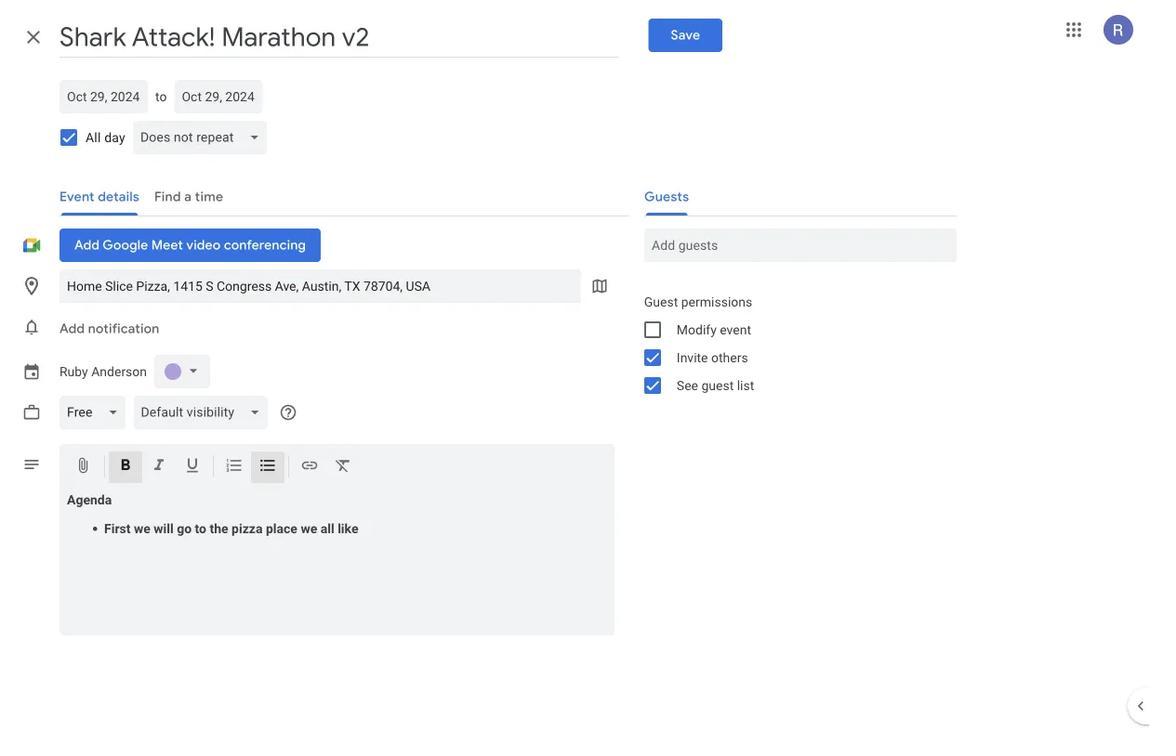 Task type: describe. For each thing, give the bounding box(es) containing it.
0 horizontal spatial to
[[155, 89, 167, 104]]

End date text field
[[182, 86, 255, 108]]

others
[[712, 350, 748, 366]]

Title text field
[[60, 17, 619, 58]]

underline image
[[183, 457, 202, 479]]

Guests text field
[[652, 229, 950, 262]]

list
[[737, 378, 755, 393]]

agenda
[[67, 493, 112, 508]]

remove formatting image
[[334, 457, 353, 479]]

Location text field
[[67, 270, 574, 303]]

save
[[671, 27, 700, 44]]

add notification button
[[52, 307, 167, 352]]

guest
[[702, 378, 734, 393]]

italic image
[[150, 457, 168, 479]]

the
[[210, 521, 228, 537]]

notification
[[88, 321, 159, 338]]

go
[[177, 521, 192, 537]]

first
[[104, 521, 131, 537]]

insert link image
[[300, 457, 319, 479]]

2 we from the left
[[301, 521, 317, 537]]

see
[[677, 378, 699, 393]]

will
[[154, 521, 174, 537]]

ruby
[[60, 364, 88, 380]]

all day
[[86, 130, 125, 145]]

numbered list image
[[225, 457, 244, 479]]

group containing guest permissions
[[630, 288, 957, 400]]

add notification
[[60, 321, 159, 338]]

Start date text field
[[67, 86, 140, 108]]

bold image
[[116, 457, 135, 479]]

all
[[86, 130, 101, 145]]

modify
[[677, 322, 717, 338]]

invite others
[[677, 350, 748, 366]]

event
[[720, 322, 752, 338]]



Task type: locate. For each thing, give the bounding box(es) containing it.
guest
[[644, 294, 678, 310]]

None field
[[133, 121, 275, 154], [60, 396, 134, 430], [134, 396, 275, 430], [133, 121, 275, 154], [60, 396, 134, 430], [134, 396, 275, 430]]

to inside 'agenda first we will go to the pizza place we all like'
[[195, 521, 206, 537]]

1 horizontal spatial to
[[195, 521, 206, 537]]

1 vertical spatial to
[[195, 521, 206, 537]]

invite
[[677, 350, 708, 366]]

we left all
[[301, 521, 317, 537]]

like
[[338, 521, 359, 537]]

agenda first we will go to the pizza place we all like
[[67, 493, 359, 537]]

save button
[[649, 19, 723, 52]]

modify event
[[677, 322, 752, 338]]

0 horizontal spatial we
[[134, 521, 150, 537]]

bulleted list image
[[259, 457, 277, 479]]

see guest list
[[677, 378, 755, 393]]

day
[[104, 130, 125, 145]]

to
[[155, 89, 167, 104], [195, 521, 206, 537]]

permissions
[[682, 294, 753, 310]]

0 vertical spatial to
[[155, 89, 167, 104]]

we left will
[[134, 521, 150, 537]]

all
[[321, 521, 335, 537]]

group
[[630, 288, 957, 400]]

formatting options toolbar
[[60, 445, 615, 490]]

pizza
[[232, 521, 263, 537]]

guest permissions
[[644, 294, 753, 310]]

to left end date text box
[[155, 89, 167, 104]]

Description text field
[[60, 493, 615, 633]]

1 we from the left
[[134, 521, 150, 537]]

to right the go
[[195, 521, 206, 537]]

ruby anderson
[[60, 364, 147, 380]]

add
[[60, 321, 85, 338]]

we
[[134, 521, 150, 537], [301, 521, 317, 537]]

place
[[266, 521, 298, 537]]

1 horizontal spatial we
[[301, 521, 317, 537]]

anderson
[[91, 364, 147, 380]]



Task type: vqa. For each thing, say whether or not it's contained in the screenshot.
the bottom Friday,
no



